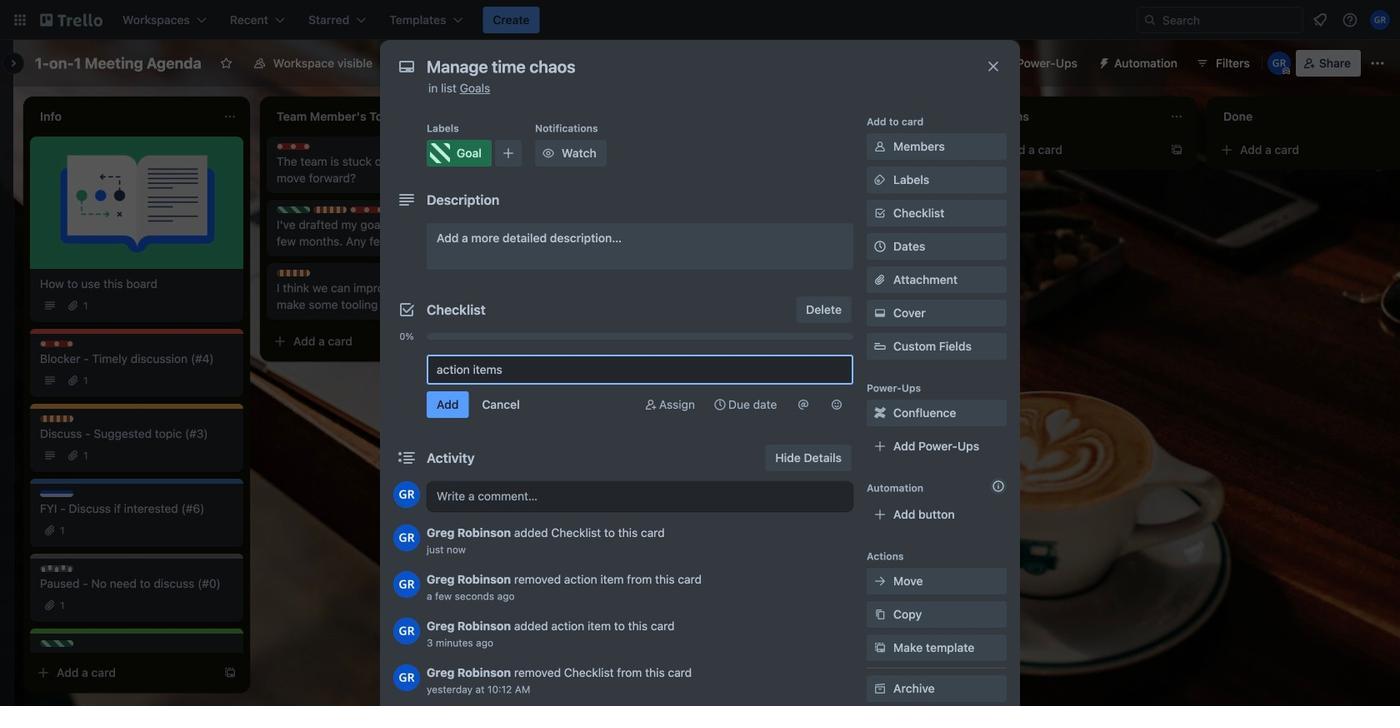 Task type: locate. For each thing, give the bounding box(es) containing it.
1 vertical spatial color: blue, title: "fyi" element
[[40, 491, 73, 498]]

color: black, title: "paused" element
[[423, 207, 457, 213], [40, 566, 73, 573]]

color: orange, title: "discuss" element
[[513, 143, 547, 150], [313, 207, 347, 213], [277, 270, 310, 277], [40, 416, 73, 423]]

create from template… image
[[697, 255, 710, 268], [933, 285, 947, 298], [223, 667, 237, 680]]

2 horizontal spatial color: red, title: "blocker" element
[[350, 207, 383, 213]]

2 vertical spatial color: green, title: "goal" element
[[40, 641, 73, 648]]

color: red, title: "blocker" element
[[277, 143, 310, 150], [350, 207, 383, 213], [40, 341, 73, 348]]

1 vertical spatial create from template… image
[[933, 285, 947, 298]]

show menu image
[[1369, 55, 1386, 72]]

sm image
[[1091, 50, 1114, 73], [872, 138, 888, 155], [540, 145, 557, 162], [643, 397, 659, 413], [795, 397, 812, 413], [828, 397, 845, 413], [872, 405, 888, 422], [872, 607, 888, 623], [872, 640, 888, 657], [872, 681, 888, 698]]

greg robinson (gregrobinson96) image
[[1370, 10, 1390, 30], [1267, 52, 1291, 75], [393, 482, 420, 508], [393, 525, 420, 552], [393, 618, 420, 645], [393, 665, 420, 692]]

1 vertical spatial color: red, title: "blocker" element
[[350, 207, 383, 213]]

0 vertical spatial color: green, title: "goal" element
[[427, 140, 492, 167]]

color: blue, title: "fyi" element
[[387, 207, 420, 213], [40, 491, 73, 498]]

1 vertical spatial color: black, title: "paused" element
[[40, 566, 73, 573]]

sm image
[[872, 172, 888, 188], [872, 305, 888, 322], [712, 397, 728, 413], [872, 573, 888, 590]]

Search field
[[1157, 8, 1303, 33]]

None text field
[[418, 52, 968, 82]]

greg robinson (gregrobinson96) image inside primary element
[[1370, 10, 1390, 30]]

1 horizontal spatial color: black, title: "paused" element
[[423, 207, 457, 213]]

0 notifications image
[[1310, 10, 1330, 30]]

Board name text field
[[27, 50, 210, 77]]

1 horizontal spatial create from template… image
[[1170, 143, 1183, 157]]

0 horizontal spatial create from template… image
[[460, 335, 473, 348]]

0 vertical spatial color: blue, title: "fyi" element
[[387, 207, 420, 213]]

0 vertical spatial create from template… image
[[1170, 143, 1183, 157]]

1 horizontal spatial create from template… image
[[697, 255, 710, 268]]

greg robinson (gregrobinson96) image
[[393, 572, 420, 598]]

1 horizontal spatial color: green, title: "goal" element
[[277, 207, 310, 213]]

star or unstar board image
[[220, 57, 233, 70]]

0 vertical spatial color: red, title: "blocker" element
[[277, 143, 310, 150]]

2 horizontal spatial create from template… image
[[933, 285, 947, 298]]

group
[[393, 345, 853, 352]]

None submit
[[427, 392, 469, 418]]

0 vertical spatial create from template… image
[[697, 255, 710, 268]]

0 horizontal spatial create from template… image
[[223, 667, 237, 680]]

create from template… image
[[1170, 143, 1183, 157], [460, 335, 473, 348]]

0 horizontal spatial color: red, title: "blocker" element
[[40, 341, 73, 348]]

color: green, title: "goal" element
[[427, 140, 492, 167], [277, 207, 310, 213], [40, 641, 73, 648]]

0 horizontal spatial color: blue, title: "fyi" element
[[40, 491, 73, 498]]

Add an item text field
[[427, 355, 853, 385]]

0 vertical spatial color: black, title: "paused" element
[[423, 207, 457, 213]]

2 horizontal spatial color: green, title: "goal" element
[[427, 140, 492, 167]]

1 horizontal spatial color: red, title: "blocker" element
[[277, 143, 310, 150]]

Write a comment text field
[[427, 482, 853, 512]]



Task type: describe. For each thing, give the bounding box(es) containing it.
2 vertical spatial color: red, title: "blocker" element
[[40, 341, 73, 348]]

primary element
[[0, 0, 1400, 40]]

0 horizontal spatial color: green, title: "goal" element
[[40, 641, 73, 648]]

edit card image
[[932, 144, 945, 158]]

0 horizontal spatial color: black, title: "paused" element
[[40, 566, 73, 573]]

customize views image
[[465, 55, 482, 72]]

1 horizontal spatial color: blue, title: "fyi" element
[[387, 207, 420, 213]]

1 vertical spatial color: green, title: "goal" element
[[277, 207, 310, 213]]

open information menu image
[[1342, 12, 1359, 28]]

1 vertical spatial create from template… image
[[460, 335, 473, 348]]

search image
[[1143, 13, 1157, 27]]

2 vertical spatial create from template… image
[[223, 667, 237, 680]]



Task type: vqa. For each thing, say whether or not it's contained in the screenshot.
rightmost Create from template… image
yes



